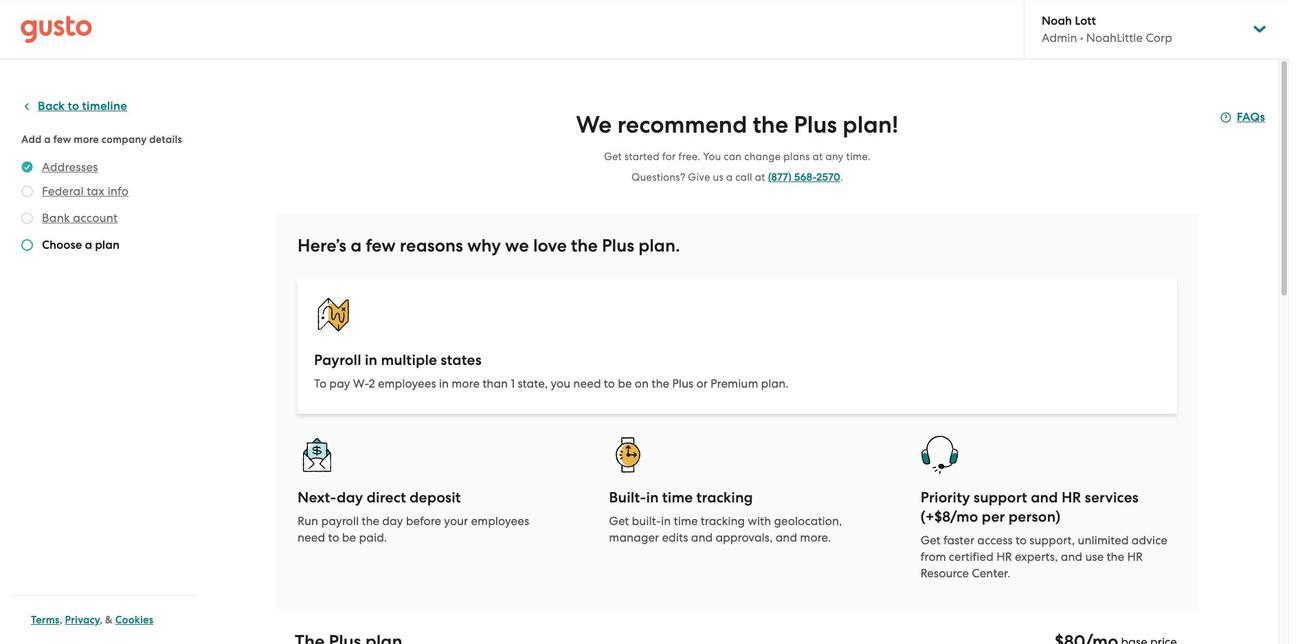 Task type: locate. For each thing, give the bounding box(es) containing it.
faqs
[[1237, 110, 1266, 124]]

day inside the run payroll the day before your employees need to be paid.
[[382, 514, 403, 528]]

and
[[1031, 489, 1058, 507], [691, 531, 713, 544], [776, 531, 797, 544], [1061, 550, 1083, 564]]

need inside the run payroll the day before your employees need to be paid.
[[298, 531, 325, 544]]

1 vertical spatial employees
[[471, 514, 529, 528]]

to down payroll
[[328, 531, 339, 544]]

1 vertical spatial plus
[[602, 235, 635, 256]]

the up paid.
[[362, 514, 380, 528]]

and left use
[[1061, 550, 1083, 564]]

paid.
[[359, 531, 387, 544]]

certified
[[949, 550, 994, 564]]

1 horizontal spatial few
[[366, 235, 396, 256]]

0 vertical spatial day
[[337, 489, 363, 507]]

1 horizontal spatial employees
[[471, 514, 529, 528]]

1 , from the left
[[60, 614, 62, 626]]

1 vertical spatial be
[[342, 531, 356, 544]]

states
[[441, 351, 482, 369]]

0 vertical spatial plan.
[[639, 235, 680, 256]]

1
[[511, 377, 515, 390]]

a
[[44, 133, 51, 146], [726, 171, 733, 184], [351, 235, 362, 256], [85, 238, 92, 252]]

1 horizontal spatial at
[[813, 151, 823, 163]]

&
[[105, 614, 113, 626]]

to up experts,
[[1016, 533, 1027, 547]]

a for here's a few reasons why we love the plus plan.
[[351, 235, 362, 256]]

in
[[365, 351, 378, 369], [439, 377, 449, 390], [646, 489, 659, 507], [661, 514, 671, 528]]

0 horizontal spatial few
[[53, 133, 71, 146]]

back
[[38, 99, 65, 113]]

for
[[662, 151, 676, 163]]

geolocation,
[[774, 514, 842, 528]]

day
[[337, 489, 363, 507], [382, 514, 403, 528]]

time
[[663, 489, 693, 507], [674, 514, 698, 528]]

,
[[60, 614, 62, 626], [100, 614, 103, 626]]

0 horizontal spatial day
[[337, 489, 363, 507]]

check image for bank
[[21, 212, 33, 224]]

1 vertical spatial get
[[609, 514, 629, 528]]

at left any
[[813, 151, 823, 163]]

2 , from the left
[[100, 614, 103, 626]]

plan
[[95, 238, 120, 252]]

in down states
[[439, 377, 449, 390]]

get started for free. you can change plans at any time.
[[604, 151, 871, 163]]

faster
[[944, 533, 975, 547]]

use
[[1086, 550, 1104, 564]]

get inside get built-in time tracking with geolocation, manager edits and approvals, and more.
[[609, 514, 629, 528]]

the
[[753, 111, 789, 139], [571, 235, 598, 256], [652, 377, 670, 390], [362, 514, 380, 528], [1107, 550, 1125, 564]]

and down geolocation,
[[776, 531, 797, 544]]

built-in time tracking
[[609, 489, 753, 507]]

in up 2 at the bottom of page
[[365, 351, 378, 369]]

0 horizontal spatial plus
[[602, 235, 635, 256]]

get up the manager in the bottom of the page
[[609, 514, 629, 528]]

1 horizontal spatial hr
[[1062, 489, 1082, 507]]

0 horizontal spatial be
[[342, 531, 356, 544]]

priority support and hr services (+$8/mo per person)
[[921, 489, 1139, 526]]

tracking up get built-in time tracking with geolocation, manager edits and approvals, and more.
[[697, 489, 753, 507]]

0 vertical spatial need
[[574, 377, 601, 390]]

add
[[21, 133, 42, 146]]

2570
[[817, 171, 841, 184]]

1 horizontal spatial day
[[382, 514, 403, 528]]

free.
[[679, 151, 701, 163]]

get left started
[[604, 151, 622, 163]]

hr down access at the right bottom of page
[[997, 550, 1012, 564]]

, left &
[[100, 614, 103, 626]]

employees
[[378, 377, 436, 390], [471, 514, 529, 528]]

at right call
[[755, 171, 766, 184]]

the down unlimited
[[1107, 550, 1125, 564]]

a inside the choose a plan "list"
[[85, 238, 92, 252]]

from
[[921, 550, 946, 564]]

0 horizontal spatial plan.
[[639, 235, 680, 256]]

1 vertical spatial time
[[674, 514, 698, 528]]

a for add a few more company details
[[44, 133, 51, 146]]

and up person) on the right bottom
[[1031, 489, 1058, 507]]

1 check image from the top
[[21, 186, 33, 197]]

be down payroll
[[342, 531, 356, 544]]

with
[[748, 514, 771, 528]]

check image for federal
[[21, 186, 33, 197]]

a right add
[[44, 133, 51, 146]]

1 vertical spatial tracking
[[701, 514, 745, 528]]

few left reasons
[[366, 235, 396, 256]]

0 vertical spatial tracking
[[697, 489, 753, 507]]

0 horizontal spatial at
[[755, 171, 766, 184]]

center.
[[972, 566, 1011, 580]]

services
[[1085, 489, 1139, 507]]

0 horizontal spatial need
[[298, 531, 325, 544]]

hr down advice
[[1128, 550, 1143, 564]]

•
[[1080, 31, 1084, 45]]

0 horizontal spatial ,
[[60, 614, 62, 626]]

edits
[[662, 531, 688, 544]]

choose a plan
[[42, 238, 120, 252]]

1 vertical spatial day
[[382, 514, 403, 528]]

in up edits
[[661, 514, 671, 528]]

be left on
[[618, 377, 632, 390]]

more.
[[800, 531, 831, 544]]

here's
[[298, 235, 346, 256]]

approvals,
[[716, 531, 773, 544]]

why
[[467, 235, 501, 256]]

tracking up approvals,
[[701, 514, 745, 528]]

to
[[68, 99, 79, 113], [604, 377, 615, 390], [328, 531, 339, 544], [1016, 533, 1027, 547]]

day up payroll
[[337, 489, 363, 507]]

person)
[[1009, 508, 1061, 526]]

noah lott admin • noahlittle corp
[[1042, 14, 1173, 45]]

experts,
[[1015, 550, 1058, 564]]

plan. down questions?
[[639, 235, 680, 256]]

1 vertical spatial plan.
[[761, 377, 789, 390]]

need
[[574, 377, 601, 390], [298, 531, 325, 544]]

get for priority support and hr services (+$8/mo per person)
[[921, 533, 941, 547]]

you
[[703, 151, 721, 163]]

can
[[724, 151, 742, 163]]

employees right 'your' in the bottom left of the page
[[471, 514, 529, 528]]

payroll
[[314, 351, 361, 369]]

more
[[74, 133, 99, 146], [452, 377, 480, 390]]

more up the addresses button
[[74, 133, 99, 146]]

plus up plans at the right of page
[[794, 111, 837, 139]]

check image down circle check image
[[21, 186, 33, 197]]

2 vertical spatial check image
[[21, 239, 33, 251]]

get faster access to support, unlimited advice from certified hr experts, and use the hr resource center.
[[921, 533, 1168, 580]]

tax
[[87, 184, 105, 198]]

1 horizontal spatial ,
[[100, 614, 103, 626]]

hr inside priority support and hr services (+$8/mo per person)
[[1062, 489, 1082, 507]]

1 vertical spatial need
[[298, 531, 325, 544]]

to right back
[[68, 99, 79, 113]]

payroll in multiple states
[[314, 351, 482, 369]]

built-
[[609, 489, 646, 507]]

the right on
[[652, 377, 670, 390]]

a right here's
[[351, 235, 362, 256]]

1 horizontal spatial more
[[452, 377, 480, 390]]

(+$8/mo
[[921, 508, 979, 526]]

manager
[[609, 531, 659, 544]]

1 vertical spatial more
[[452, 377, 480, 390]]

0 vertical spatial check image
[[21, 186, 33, 197]]

we recommend the plus plan!
[[576, 111, 899, 139]]

plan. right premium
[[761, 377, 789, 390]]

get inside get faster access to support, unlimited advice from certified hr experts, and use the hr resource center.
[[921, 533, 941, 547]]

get up from
[[921, 533, 941, 547]]

1 vertical spatial few
[[366, 235, 396, 256]]

0 vertical spatial employees
[[378, 377, 436, 390]]

1 horizontal spatial be
[[618, 377, 632, 390]]

few
[[53, 133, 71, 146], [366, 235, 396, 256]]

hr
[[1062, 489, 1082, 507], [997, 550, 1012, 564], [1128, 550, 1143, 564]]

to inside button
[[68, 99, 79, 113]]

addresses button
[[42, 159, 98, 175]]

few up addresses
[[53, 133, 71, 146]]

1 horizontal spatial plus
[[672, 377, 694, 390]]

before
[[406, 514, 441, 528]]

we
[[505, 235, 529, 256]]

faqs button
[[1221, 109, 1266, 126]]

(877)
[[768, 171, 792, 184]]

more down states
[[452, 377, 480, 390]]

0 vertical spatial few
[[53, 133, 71, 146]]

0 vertical spatial time
[[663, 489, 693, 507]]

back to timeline
[[38, 99, 127, 113]]

1 vertical spatial check image
[[21, 212, 33, 224]]

choose
[[42, 238, 82, 252]]

state,
[[518, 377, 548, 390]]

federal tax info
[[42, 184, 129, 198]]

0 vertical spatial more
[[74, 133, 99, 146]]

check image left bank
[[21, 212, 33, 224]]

payroll
[[321, 514, 359, 528]]

2 check image from the top
[[21, 212, 33, 224]]

any
[[826, 151, 844, 163]]

plus left 'or'
[[672, 377, 694, 390]]

day down the direct
[[382, 514, 403, 528]]

1 vertical spatial at
[[755, 171, 766, 184]]

resource
[[921, 566, 969, 580]]

need down the 'run'
[[298, 531, 325, 544]]

direct
[[367, 489, 406, 507]]

hr left services
[[1062, 489, 1082, 507]]

0 horizontal spatial more
[[74, 133, 99, 146]]

or
[[697, 377, 708, 390]]

add a few more company details
[[21, 133, 182, 146]]

company
[[102, 133, 147, 146]]

, left privacy
[[60, 614, 62, 626]]

plan.
[[639, 235, 680, 256], [761, 377, 789, 390]]

check image
[[21, 186, 33, 197], [21, 212, 33, 224], [21, 239, 33, 251]]

plus right love
[[602, 235, 635, 256]]

few for more
[[53, 133, 71, 146]]

check image left choose
[[21, 239, 33, 251]]

2 vertical spatial get
[[921, 533, 941, 547]]

be
[[618, 377, 632, 390], [342, 531, 356, 544]]

need right you
[[574, 377, 601, 390]]

employees down multiple
[[378, 377, 436, 390]]

2 horizontal spatial plus
[[794, 111, 837, 139]]

to inside get faster access to support, unlimited advice from certified hr experts, and use the hr resource center.
[[1016, 533, 1027, 547]]

tracking inside get built-in time tracking with geolocation, manager edits and approvals, and more.
[[701, 514, 745, 528]]

a left plan
[[85, 238, 92, 252]]



Task type: vqa. For each thing, say whether or not it's contained in the screenshot.
circle checked icon
no



Task type: describe. For each thing, give the bounding box(es) containing it.
on
[[635, 377, 649, 390]]

w-
[[353, 377, 369, 390]]

0 vertical spatial plus
[[794, 111, 837, 139]]

568-
[[795, 171, 817, 184]]

plan!
[[843, 111, 899, 139]]

0 horizontal spatial employees
[[378, 377, 436, 390]]

2 vertical spatial plus
[[672, 377, 694, 390]]

info
[[108, 184, 129, 198]]

multiple
[[381, 351, 437, 369]]

noah
[[1042, 14, 1072, 28]]

0 vertical spatial be
[[618, 377, 632, 390]]

federal
[[42, 184, 84, 198]]

plans
[[784, 151, 810, 163]]

be inside the run payroll the day before your employees need to be paid.
[[342, 531, 356, 544]]

the inside get faster access to support, unlimited advice from certified hr experts, and use the hr resource center.
[[1107, 550, 1125, 564]]

(877) 568-2570 link
[[768, 171, 841, 184]]

your
[[444, 514, 468, 528]]

3 check image from the top
[[21, 239, 33, 251]]

cookies button
[[115, 612, 154, 628]]

employees inside the run payroll the day before your employees need to be paid.
[[471, 514, 529, 528]]

to inside the run payroll the day before your employees need to be paid.
[[328, 531, 339, 544]]

account
[[73, 211, 118, 225]]

2
[[369, 377, 375, 390]]

us
[[713, 171, 724, 184]]

time inside get built-in time tracking with geolocation, manager edits and approvals, and more.
[[674, 514, 698, 528]]

access
[[978, 533, 1013, 547]]

support,
[[1030, 533, 1075, 547]]

addresses
[[42, 160, 98, 174]]

love
[[533, 235, 567, 256]]

0 vertical spatial get
[[604, 151, 622, 163]]

to left on
[[604, 377, 615, 390]]

noahlittle
[[1087, 31, 1143, 45]]

bank
[[42, 211, 70, 225]]

per
[[982, 508, 1005, 526]]

unlimited
[[1078, 533, 1129, 547]]

a for choose a plan
[[85, 238, 92, 252]]

get built-in time tracking with geolocation, manager edits and approvals, and more.
[[609, 514, 842, 544]]

1 horizontal spatial plan.
[[761, 377, 789, 390]]

next-day direct deposit
[[298, 489, 461, 507]]

priority
[[921, 489, 971, 507]]

we
[[576, 111, 612, 139]]

0 horizontal spatial hr
[[997, 550, 1012, 564]]

0 vertical spatial at
[[813, 151, 823, 163]]

time.
[[847, 151, 871, 163]]

questions?
[[632, 171, 686, 184]]

and right edits
[[691, 531, 713, 544]]

details
[[149, 133, 182, 146]]

than
[[483, 377, 508, 390]]

call
[[736, 171, 753, 184]]

advice
[[1132, 533, 1168, 547]]

.
[[841, 171, 843, 184]]

run
[[298, 514, 318, 528]]

the right love
[[571, 235, 598, 256]]

to
[[314, 377, 327, 390]]

corp
[[1146, 31, 1173, 45]]

recommend
[[618, 111, 747, 139]]

reasons
[[400, 235, 463, 256]]

run payroll the day before your employees need to be paid.
[[298, 514, 529, 544]]

deposit
[[410, 489, 461, 507]]

terms , privacy , & cookies
[[31, 614, 154, 626]]

support
[[974, 489, 1028, 507]]

a right us
[[726, 171, 733, 184]]

give
[[688, 171, 710, 184]]

to pay w-2 employees in more than 1 state,  you  need to be on the plus or premium plan.
[[314, 377, 789, 390]]

the up change on the top
[[753, 111, 789, 139]]

1 horizontal spatial need
[[574, 377, 601, 390]]

in inside get built-in time tracking with geolocation, manager edits and approvals, and more.
[[661, 514, 671, 528]]

bank account button
[[42, 210, 118, 226]]

premium
[[711, 377, 758, 390]]

timeline
[[82, 99, 127, 113]]

back to timeline button
[[21, 98, 127, 115]]

cookies
[[115, 614, 154, 626]]

terms link
[[31, 614, 60, 626]]

and inside get faster access to support, unlimited advice from certified hr experts, and use the hr resource center.
[[1061, 550, 1083, 564]]

bank account
[[42, 211, 118, 225]]

circle check image
[[21, 159, 33, 175]]

and inside priority support and hr services (+$8/mo per person)
[[1031, 489, 1058, 507]]

choose a plan list
[[21, 159, 190, 256]]

admin
[[1042, 31, 1078, 45]]

here's a few reasons why we love the plus plan.
[[298, 235, 680, 256]]

in up the "built-" on the bottom
[[646, 489, 659, 507]]

get for built-in time tracking
[[609, 514, 629, 528]]

the inside the run payroll the day before your employees need to be paid.
[[362, 514, 380, 528]]

home image
[[21, 15, 92, 43]]

federal tax info button
[[42, 183, 129, 199]]

pay
[[329, 377, 350, 390]]

2 horizontal spatial hr
[[1128, 550, 1143, 564]]

few for reasons
[[366, 235, 396, 256]]

privacy link
[[65, 614, 100, 626]]

change
[[745, 151, 781, 163]]

you
[[551, 377, 571, 390]]

privacy
[[65, 614, 100, 626]]



